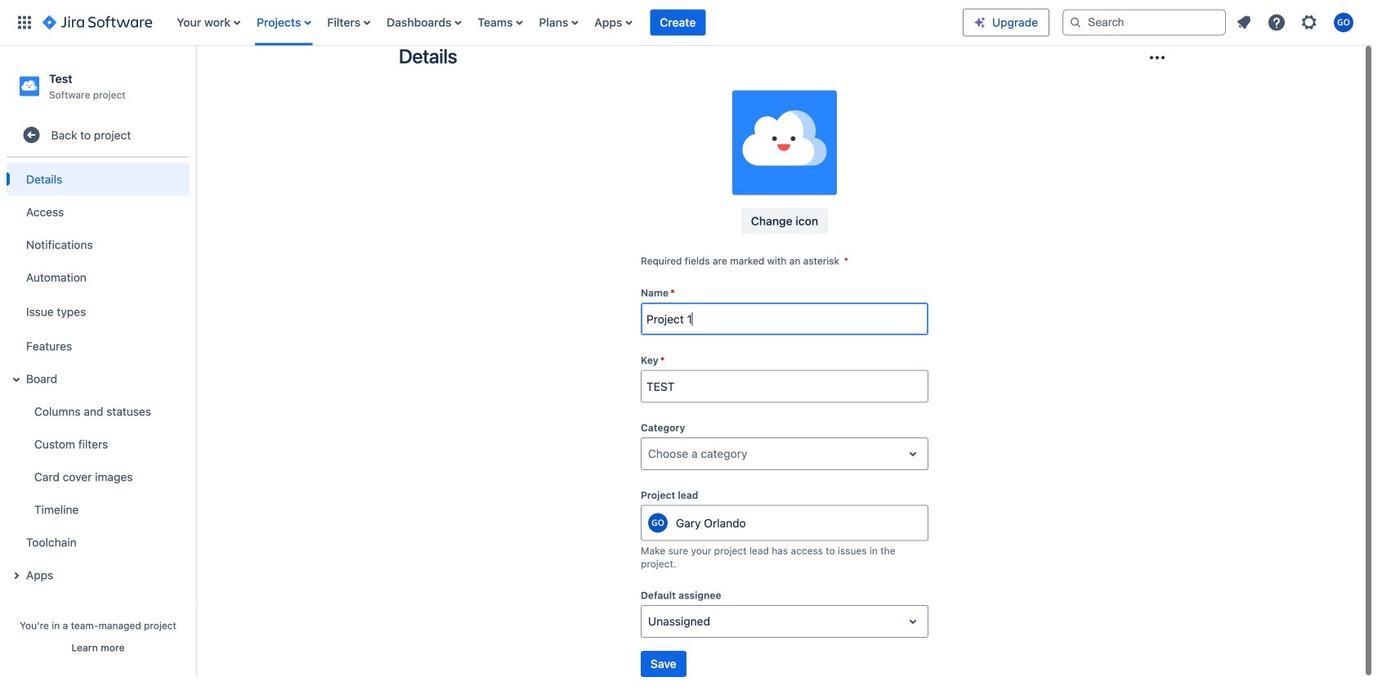 Task type: vqa. For each thing, say whether or not it's contained in the screenshot.
:round_pushpin: icon
no



Task type: locate. For each thing, give the bounding box(es) containing it.
your profile and settings image
[[1335, 13, 1354, 32]]

list item
[[650, 0, 706, 45]]

more image
[[1148, 48, 1168, 67]]

None text field
[[649, 446, 652, 462], [649, 613, 652, 630], [649, 446, 652, 462], [649, 613, 652, 630]]

jira software image
[[43, 13, 152, 32], [43, 13, 152, 32]]

main content
[[196, 0, 1374, 677]]

list
[[169, 0, 963, 45], [1230, 8, 1364, 37]]

group inside sidebar element
[[3, 158, 190, 596]]

1 vertical spatial open image
[[904, 612, 923, 631]]

sidebar navigation image
[[178, 65, 214, 98]]

None field
[[642, 304, 928, 334], [642, 372, 928, 401], [642, 304, 928, 334], [642, 372, 928, 401]]

sidebar element
[[0, 46, 196, 677]]

0 vertical spatial open image
[[904, 444, 923, 464]]

group
[[3, 158, 190, 596]]

project avatar image
[[733, 90, 837, 195]]

open image
[[904, 444, 923, 464], [904, 612, 923, 631]]

settings image
[[1300, 13, 1320, 32]]

primary element
[[10, 0, 963, 45]]

1 open image from the top
[[904, 444, 923, 464]]

banner
[[0, 0, 1374, 46]]

None search field
[[1063, 9, 1227, 36]]

notifications image
[[1235, 13, 1255, 32]]



Task type: describe. For each thing, give the bounding box(es) containing it.
search image
[[1070, 16, 1083, 29]]

0 horizontal spatial list
[[169, 0, 963, 45]]

Search field
[[1063, 9, 1227, 36]]

expand image
[[7, 370, 26, 389]]

help image
[[1268, 13, 1287, 32]]

expand image
[[7, 566, 26, 586]]

2 open image from the top
[[904, 612, 923, 631]]

1 horizontal spatial list
[[1230, 8, 1364, 37]]

appswitcher icon image
[[15, 13, 34, 32]]



